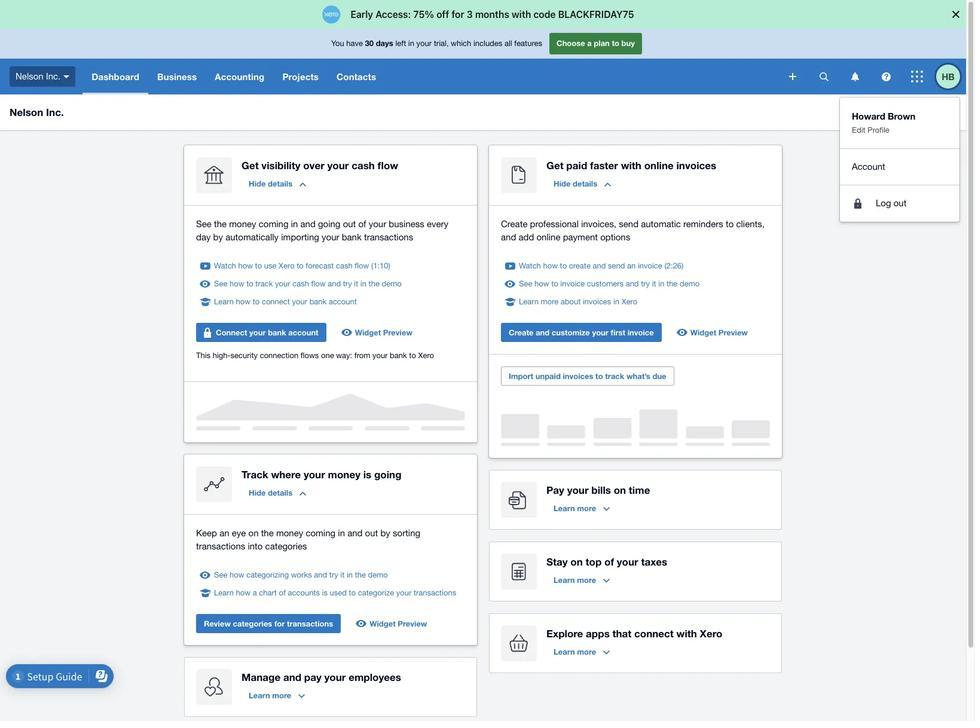 Task type: vqa. For each thing, say whether or not it's contained in the screenshot.
bottom invoice
yes



Task type: describe. For each thing, give the bounding box(es) containing it.
review categories for transactions
[[204, 619, 333, 629]]

pay your bills on time
[[547, 484, 651, 497]]

add
[[519, 232, 534, 242]]

review
[[204, 619, 231, 629]]

edit inside howard brown edit profile
[[853, 126, 866, 135]]

connect your bank account button
[[196, 323, 326, 342]]

1 vertical spatial money
[[328, 468, 361, 481]]

to right from
[[409, 351, 416, 360]]

payment
[[563, 232, 598, 242]]

connect for with
[[635, 628, 674, 640]]

learn more for manage
[[249, 691, 292, 701]]

watch how to use xero to forecast cash flow (1:10) link
[[214, 260, 391, 272]]

0 vertical spatial an
[[628, 261, 636, 270]]

learn more button for your
[[547, 499, 618, 518]]

more for stay on top of your taxes
[[577, 576, 597, 585]]

2 horizontal spatial it
[[653, 279, 657, 288]]

2 vertical spatial on
[[571, 556, 583, 568]]

reminders
[[684, 219, 724, 229]]

learn more button for on
[[547, 571, 618, 590]]

left
[[396, 39, 406, 48]]

security
[[231, 351, 258, 360]]

see for see how categorizing works and try it in the demo
[[214, 571, 228, 580]]

more inside learn more about invoices in xero link
[[541, 297, 559, 306]]

see how to track your cash flow and try it in the demo link
[[214, 278, 402, 290]]

hb
[[942, 71, 955, 82]]

categories inside keep an eye on the money coming in and out by sorting transactions into categories
[[265, 541, 307, 552]]

an inside keep an eye on the money coming in and out by sorting transactions into categories
[[220, 528, 229, 538]]

choose a plan to buy
[[557, 38, 635, 48]]

invoice inside button
[[628, 328, 654, 337]]

1 vertical spatial nelson
[[10, 106, 43, 118]]

details for paid
[[573, 179, 598, 188]]

by inside see the money coming in and going out of your business every day by automatically importing your bank transactions
[[213, 232, 223, 242]]

and right customers
[[626, 279, 639, 288]]

send inside create professional invoices, send automatic reminders to clients, and add online payment options
[[619, 219, 639, 229]]

learn more about invoices in xero
[[519, 297, 638, 306]]

svg image inside nelson inc. popup button
[[64, 75, 70, 78]]

your right from
[[373, 351, 388, 360]]

try inside see how categorizing works and try it in the demo link
[[330, 571, 338, 580]]

track money icon image
[[196, 467, 232, 503]]

0 vertical spatial flow
[[378, 159, 399, 172]]

options
[[601, 232, 631, 242]]

edit inside button
[[893, 108, 908, 117]]

0 vertical spatial invoices
[[677, 159, 717, 172]]

1 vertical spatial going
[[374, 468, 402, 481]]

learn more button for apps
[[547, 643, 618, 662]]

this
[[196, 351, 211, 360]]

see how to invoice customers and try it in the demo
[[519, 279, 700, 288]]

create for create professional invoices, send automatic reminders to clients, and add online payment options
[[501, 219, 528, 229]]

hide details button for where
[[242, 483, 314, 503]]

0 horizontal spatial a
[[253, 589, 257, 598]]

account
[[853, 161, 886, 171]]

and down forecast
[[328, 279, 341, 288]]

this high-security connection flows one way: from your bank to xero
[[196, 351, 434, 360]]

transactions inside see the money coming in and going out of your business every day by automatically importing your bank transactions
[[364, 232, 413, 242]]

learn more for pay
[[554, 504, 597, 513]]

bank down see how to track your cash flow and try it in the demo link
[[310, 297, 327, 306]]

hide details button for visibility
[[242, 174, 314, 193]]

add-ons icon image
[[501, 626, 537, 662]]

to left use
[[255, 261, 262, 270]]

log
[[876, 198, 892, 208]]

log out option
[[841, 191, 960, 216]]

professional
[[530, 219, 579, 229]]

hide details for visibility
[[249, 179, 293, 188]]

1 horizontal spatial with
[[677, 628, 697, 640]]

one
[[321, 351, 334, 360]]

pay
[[547, 484, 565, 497]]

for
[[275, 619, 285, 629]]

learn up review
[[214, 589, 234, 598]]

learn down 'stay'
[[554, 576, 575, 585]]

days
[[376, 38, 394, 48]]

have
[[347, 39, 363, 48]]

explore apps that connect with xero
[[547, 628, 723, 640]]

your up learn how to connect your bank account
[[275, 279, 291, 288]]

due
[[653, 372, 667, 381]]

demo down (2:26)
[[680, 279, 700, 288]]

see the money coming in and going out of your business every day by automatically importing your bank transactions
[[196, 219, 449, 242]]

your right categorize
[[397, 589, 412, 598]]

try inside see how to track your cash flow and try it in the demo link
[[343, 279, 352, 288]]

edit dashboard
[[893, 108, 949, 117]]

and inside see the money coming in and going out of your business every day by automatically importing your bank transactions
[[301, 219, 316, 229]]

how for use
[[238, 261, 253, 270]]

0 vertical spatial cash
[[352, 159, 375, 172]]

your right where
[[304, 468, 325, 481]]

your left taxes
[[617, 556, 639, 568]]

automatically
[[226, 232, 279, 242]]

bank inside button
[[268, 328, 286, 337]]

learn how to connect your bank account
[[214, 297, 357, 306]]

how for chart
[[236, 589, 251, 598]]

every
[[427, 219, 449, 229]]

dashboard
[[92, 71, 139, 82]]

learn down pay
[[554, 504, 575, 513]]

1 horizontal spatial account
[[329, 297, 357, 306]]

bank right from
[[390, 351, 407, 360]]

accounting button
[[206, 59, 274, 95]]

top
[[586, 556, 602, 568]]

your right over
[[328, 159, 349, 172]]

you
[[331, 39, 344, 48]]

faster
[[590, 159, 619, 172]]

what's
[[627, 372, 651, 381]]

that
[[613, 628, 632, 640]]

nelson inc. button
[[0, 59, 83, 95]]

on for the
[[249, 528, 259, 538]]

accounting
[[215, 71, 265, 82]]

watch how to create and send an invoice (2:26)
[[519, 261, 684, 270]]

edit dashboard button
[[885, 103, 957, 122]]

1 vertical spatial inc.
[[46, 106, 64, 118]]

more for explore apps that connect with xero
[[577, 647, 597, 657]]

watch how to create and send an invoice (2:26) link
[[519, 260, 684, 272]]

watch for get paid faster with online invoices
[[519, 261, 541, 270]]

coming inside keep an eye on the money coming in and out by sorting transactions into categories
[[306, 528, 336, 538]]

transactions inside 'button'
[[287, 619, 333, 629]]

30
[[365, 38, 374, 48]]

create professional invoices, send automatic reminders to clients, and add online payment options
[[501, 219, 765, 242]]

widget for flow
[[355, 328, 381, 337]]

see for see the money coming in and going out of your business every day by automatically importing your bank transactions
[[196, 219, 212, 229]]

hide for where
[[249, 488, 266, 498]]

keep
[[196, 528, 217, 538]]

more for manage and pay your employees
[[272, 691, 292, 701]]

out inside option
[[894, 198, 907, 208]]

how for works
[[230, 571, 244, 580]]

invoices inside button
[[563, 372, 594, 381]]

your right importing
[[322, 232, 340, 242]]

buy
[[622, 38, 635, 48]]

invoices icon image
[[501, 157, 537, 193]]

0 horizontal spatial it
[[341, 571, 345, 580]]

get for get visibility over your cash flow
[[242, 159, 259, 172]]

of inside see the money coming in and going out of your business every day by automatically importing your bank transactions
[[359, 219, 366, 229]]

0 horizontal spatial svg image
[[852, 72, 859, 81]]

the down (2:26)
[[667, 279, 678, 288]]

account link
[[841, 155, 960, 179]]

customize
[[552, 328, 590, 337]]

unpaid
[[536, 372, 561, 381]]

to right used
[[349, 589, 356, 598]]

the inside see the money coming in and going out of your business every day by automatically importing your bank transactions
[[214, 219, 227, 229]]

contacts button
[[328, 59, 385, 95]]

categories inside 'button'
[[233, 619, 272, 629]]

inc. inside popup button
[[46, 71, 61, 81]]

to up learn more about invoices in xero
[[552, 279, 559, 288]]

transactions right categorize
[[414, 589, 457, 598]]

taxes icon image
[[501, 554, 537, 590]]

your down see how to track your cash flow and try it in the demo link
[[292, 297, 308, 306]]

2 vertical spatial flow
[[311, 279, 326, 288]]

learn more for stay
[[554, 576, 597, 585]]

to left create on the top
[[560, 261, 567, 270]]

howard
[[853, 111, 886, 121]]

your right pay
[[568, 484, 589, 497]]

review categories for transactions button
[[196, 614, 341, 634]]

0 horizontal spatial of
[[279, 589, 286, 598]]

money inside keep an eye on the money coming in and out by sorting transactions into categories
[[276, 528, 303, 538]]

business
[[157, 71, 197, 82]]

to up learn how to connect your bank account
[[247, 279, 253, 288]]

to up connect your bank account button
[[253, 297, 260, 306]]

in inside see the money coming in and going out of your business every day by automatically importing your bank transactions
[[291, 219, 298, 229]]

time
[[629, 484, 651, 497]]

see how to track your cash flow and try it in the demo
[[214, 279, 402, 288]]

employees
[[349, 671, 401, 684]]

1 vertical spatial invoice
[[561, 279, 585, 288]]

high-
[[213, 351, 231, 360]]

pay
[[304, 671, 322, 684]]

way:
[[336, 351, 353, 360]]

create and customize your first invoice
[[509, 328, 654, 337]]

bills
[[592, 484, 611, 497]]



Task type: locate. For each thing, give the bounding box(es) containing it.
0 horizontal spatial by
[[213, 232, 223, 242]]

1 horizontal spatial of
[[359, 219, 366, 229]]

your right connect at left
[[250, 328, 266, 337]]

manage
[[242, 671, 281, 684]]

business
[[389, 219, 425, 229]]

of right top
[[605, 556, 614, 568]]

bills icon image
[[501, 482, 537, 518]]

projects button
[[274, 59, 328, 95]]

watch how to use xero to forecast cash flow (1:10)
[[214, 261, 391, 270]]

all
[[505, 39, 513, 48]]

cash right forecast
[[336, 261, 353, 270]]

you have 30 days left in your trial, which includes all features
[[331, 38, 543, 48]]

watch for get visibility over your cash flow
[[214, 261, 236, 270]]

details down where
[[268, 488, 293, 498]]

create inside button
[[509, 328, 534, 337]]

an up see how to invoice customers and try it in the demo
[[628, 261, 636, 270]]

details for visibility
[[268, 179, 293, 188]]

1 vertical spatial cash
[[336, 261, 353, 270]]

1 vertical spatial is
[[322, 589, 328, 598]]

2 vertical spatial cash
[[293, 279, 309, 288]]

0 vertical spatial by
[[213, 232, 223, 242]]

where
[[271, 468, 301, 481]]

visibility
[[262, 159, 301, 172]]

learn more button for and
[[242, 686, 312, 705]]

svg image
[[912, 71, 924, 83], [852, 72, 859, 81]]

1 vertical spatial nelson inc.
[[10, 106, 64, 118]]

1 horizontal spatial on
[[571, 556, 583, 568]]

on up into
[[249, 528, 259, 538]]

preview for get visibility over your cash flow
[[383, 328, 413, 337]]

hide details button for paid
[[547, 174, 619, 193]]

more down manage
[[272, 691, 292, 701]]

learn down manage
[[249, 691, 270, 701]]

categorizing
[[247, 571, 289, 580]]

0 vertical spatial coming
[[259, 219, 289, 229]]

1 vertical spatial by
[[381, 528, 391, 538]]

2 watch from the left
[[519, 261, 541, 270]]

see for see how to track your cash flow and try it in the demo
[[214, 279, 228, 288]]

taxes
[[642, 556, 668, 568]]

try
[[343, 279, 352, 288], [641, 279, 650, 288], [330, 571, 338, 580]]

out left business
[[343, 219, 356, 229]]

online down professional
[[537, 232, 561, 242]]

2 vertical spatial of
[[279, 589, 286, 598]]

coming up works at the bottom left of page
[[306, 528, 336, 538]]

1 vertical spatial with
[[677, 628, 697, 640]]

2 vertical spatial out
[[365, 528, 378, 538]]

details
[[268, 179, 293, 188], [573, 179, 598, 188], [268, 488, 293, 498]]

0 vertical spatial of
[[359, 219, 366, 229]]

with
[[621, 159, 642, 172], [677, 628, 697, 640]]

navigation containing dashboard
[[83, 59, 781, 95]]

connect up connect your bank account
[[262, 297, 290, 306]]

and left customize
[[536, 328, 550, 337]]

1 horizontal spatial get
[[547, 159, 564, 172]]

see up connect at left
[[214, 279, 228, 288]]

more
[[541, 297, 559, 306], [577, 504, 597, 513], [577, 576, 597, 585], [577, 647, 597, 657], [272, 691, 292, 701]]

dashboard link
[[83, 59, 148, 95]]

to left what's
[[596, 372, 603, 381]]

includes
[[474, 39, 503, 48]]

0 vertical spatial a
[[588, 38, 592, 48]]

1 horizontal spatial coming
[[306, 528, 336, 538]]

1 vertical spatial a
[[253, 589, 257, 598]]

and up importing
[[301, 219, 316, 229]]

get paid faster with online invoices
[[547, 159, 717, 172]]

1 vertical spatial an
[[220, 528, 229, 538]]

0 horizontal spatial going
[[318, 219, 341, 229]]

how for invoice
[[535, 279, 550, 288]]

money right where
[[328, 468, 361, 481]]

it up used
[[341, 571, 345, 580]]

0 horizontal spatial online
[[537, 232, 561, 242]]

out inside keep an eye on the money coming in and out by sorting transactions into categories
[[365, 528, 378, 538]]

to up the see how to track your cash flow and try it in the demo
[[297, 261, 304, 270]]

learn how a chart of accounts is used to categorize your transactions
[[214, 589, 457, 598]]

1 vertical spatial out
[[343, 219, 356, 229]]

2 vertical spatial invoice
[[628, 328, 654, 337]]

categories
[[265, 541, 307, 552], [233, 619, 272, 629]]

1 vertical spatial send
[[608, 261, 625, 270]]

track down use
[[256, 279, 273, 288]]

create for create and customize your first invoice
[[509, 328, 534, 337]]

learn up connect at left
[[214, 297, 234, 306]]

1 horizontal spatial by
[[381, 528, 391, 538]]

2 horizontal spatial try
[[641, 279, 650, 288]]

account down see how to track your cash flow and try it in the demo link
[[329, 297, 357, 306]]

howard brown list box
[[841, 98, 960, 222]]

0 horizontal spatial connect
[[262, 297, 290, 306]]

see inside see the money coming in and going out of your business every day by automatically importing your bank transactions
[[196, 219, 212, 229]]

0 vertical spatial send
[[619, 219, 639, 229]]

0 vertical spatial invoice
[[638, 261, 663, 270]]

and left sorting
[[348, 528, 363, 538]]

xero
[[279, 261, 295, 270], [622, 297, 638, 306], [418, 351, 434, 360], [700, 628, 723, 640]]

try down watch how to use xero to forecast cash flow (1:10) link
[[343, 279, 352, 288]]

send inside watch how to create and send an invoice (2:26) link
[[608, 261, 625, 270]]

widget preview button
[[336, 323, 420, 342], [672, 323, 756, 342], [351, 614, 435, 634]]

1 horizontal spatial money
[[276, 528, 303, 538]]

and right works at the bottom left of page
[[314, 571, 327, 580]]

going inside see the money coming in and going out of your business every day by automatically importing your bank transactions
[[318, 219, 341, 229]]

hide details for where
[[249, 488, 293, 498]]

banking icon image
[[196, 157, 232, 193]]

1 vertical spatial coming
[[306, 528, 336, 538]]

into
[[248, 541, 263, 552]]

howard brown group
[[841, 98, 960, 222]]

create up add
[[501, 219, 528, 229]]

get for get paid faster with online invoices
[[547, 159, 564, 172]]

more down top
[[577, 576, 597, 585]]

1 vertical spatial on
[[249, 528, 259, 538]]

see down keep
[[214, 571, 228, 580]]

over
[[303, 159, 325, 172]]

cash down watch how to use xero to forecast cash flow (1:10) link
[[293, 279, 309, 288]]

learn more button down apps
[[547, 643, 618, 662]]

learn
[[214, 297, 234, 306], [519, 297, 539, 306], [554, 504, 575, 513], [554, 576, 575, 585], [214, 589, 234, 598], [554, 647, 575, 657], [249, 691, 270, 701]]

transactions right for
[[287, 619, 333, 629]]

how for create
[[543, 261, 558, 270]]

see how to invoice customers and try it in the demo link
[[519, 278, 700, 290]]

widget preview for invoices
[[691, 328, 748, 337]]

your inside you have 30 days left in your trial, which includes all features
[[417, 39, 432, 48]]

stay on top of your taxes
[[547, 556, 668, 568]]

preview for get paid faster with online invoices
[[719, 328, 748, 337]]

0 horizontal spatial flow
[[311, 279, 326, 288]]

learn more button down top
[[547, 571, 618, 590]]

1 horizontal spatial it
[[354, 279, 359, 288]]

a left plan at the right top
[[588, 38, 592, 48]]

learn more down 'stay'
[[554, 576, 597, 585]]

1 horizontal spatial svg image
[[912, 71, 924, 83]]

and left add
[[501, 232, 516, 242]]

coming inside see the money coming in and going out of your business every day by automatically importing your bank transactions
[[259, 219, 289, 229]]

log out
[[876, 198, 907, 208]]

try right customers
[[641, 279, 650, 288]]

1 vertical spatial flow
[[355, 261, 369, 270]]

trial,
[[434, 39, 449, 48]]

transactions down keep
[[196, 541, 245, 552]]

chart
[[259, 589, 277, 598]]

automatic
[[641, 219, 681, 229]]

1 horizontal spatial try
[[343, 279, 352, 288]]

invoices down customers
[[583, 297, 612, 306]]

1 vertical spatial account
[[289, 328, 319, 337]]

track
[[242, 468, 268, 481]]

use
[[264, 261, 277, 270]]

coming up automatically
[[259, 219, 289, 229]]

1 horizontal spatial going
[[374, 468, 402, 481]]

your right 'pay'
[[325, 671, 346, 684]]

business button
[[148, 59, 206, 95]]

connect
[[262, 297, 290, 306], [635, 628, 674, 640]]

transactions inside keep an eye on the money coming in and out by sorting transactions into categories
[[196, 541, 245, 552]]

out left sorting
[[365, 528, 378, 538]]

the up automatically
[[214, 219, 227, 229]]

widget preview button for flow
[[336, 323, 420, 342]]

eye
[[232, 528, 246, 538]]

how for connect
[[236, 297, 251, 306]]

see for see how to invoice customers and try it in the demo
[[519, 279, 533, 288]]

2 horizontal spatial of
[[605, 556, 614, 568]]

preview
[[383, 328, 413, 337], [719, 328, 748, 337], [398, 619, 427, 629]]

0 horizontal spatial edit
[[853, 126, 866, 135]]

learn down explore
[[554, 647, 575, 657]]

the up categorize
[[355, 571, 366, 580]]

bank
[[342, 232, 362, 242], [310, 297, 327, 306], [268, 328, 286, 337], [390, 351, 407, 360]]

learn more for explore
[[554, 647, 597, 657]]

works
[[291, 571, 312, 580]]

details down 'visibility'
[[268, 179, 293, 188]]

0 vertical spatial money
[[229, 219, 256, 229]]

and left 'pay'
[[284, 671, 302, 684]]

first
[[611, 328, 626, 337]]

on for time
[[614, 484, 626, 497]]

1 horizontal spatial edit
[[893, 108, 908, 117]]

2 vertical spatial money
[[276, 528, 303, 538]]

hide details down where
[[249, 488, 293, 498]]

customers
[[587, 279, 624, 288]]

0 vertical spatial account
[[329, 297, 357, 306]]

out inside see the money coming in and going out of your business every day by automatically importing your bank transactions
[[343, 219, 356, 229]]

svg image
[[820, 72, 829, 81], [882, 72, 891, 81], [790, 73, 797, 80], [64, 75, 70, 78]]

demo up categorize
[[368, 571, 388, 580]]

2 get from the left
[[547, 159, 564, 172]]

more for pay your bills on time
[[577, 504, 597, 513]]

1 horizontal spatial an
[[628, 261, 636, 270]]

create and customize your first invoice button
[[501, 323, 662, 342]]

in inside keep an eye on the money coming in and out by sorting transactions into categories
[[338, 528, 345, 538]]

import unpaid invoices to track what's due
[[509, 372, 667, 381]]

banner containing hb
[[0, 29, 967, 222]]

more down apps
[[577, 647, 597, 657]]

contacts
[[337, 71, 376, 82]]

1 watch from the left
[[214, 261, 236, 270]]

to inside create professional invoices, send automatic reminders to clients, and add online payment options
[[726, 219, 734, 229]]

see down add
[[519, 279, 533, 288]]

hide for paid
[[554, 179, 571, 188]]

on left top
[[571, 556, 583, 568]]

hb button
[[937, 59, 967, 95]]

the down "(1:10)"
[[369, 279, 380, 288]]

money inside see the money coming in and going out of your business every day by automatically importing your bank transactions
[[229, 219, 256, 229]]

it right customers
[[653, 279, 657, 288]]

importing
[[281, 232, 319, 242]]

invoices preview bar graph image
[[501, 410, 771, 446]]

1 horizontal spatial watch
[[519, 261, 541, 270]]

a inside banner
[[588, 38, 592, 48]]

0 horizontal spatial an
[[220, 528, 229, 538]]

money up see how categorizing works and try it in the demo
[[276, 528, 303, 538]]

learn more down explore
[[554, 647, 597, 657]]

employees icon image
[[196, 669, 232, 705]]

1 vertical spatial online
[[537, 232, 561, 242]]

and inside create professional invoices, send automatic reminders to clients, and add online payment options
[[501, 232, 516, 242]]

hide down paid
[[554, 179, 571, 188]]

0 vertical spatial nelson inc.
[[16, 71, 61, 81]]

0 vertical spatial going
[[318, 219, 341, 229]]

going
[[318, 219, 341, 229], [374, 468, 402, 481]]

your inside button
[[593, 328, 609, 337]]

bank inside see the money coming in and going out of your business every day by automatically importing your bank transactions
[[342, 232, 362, 242]]

1 vertical spatial categories
[[233, 619, 272, 629]]

from
[[355, 351, 371, 360]]

navigation
[[83, 59, 781, 95]]

connect for your
[[262, 297, 290, 306]]

track
[[256, 279, 273, 288], [606, 372, 625, 381]]

learn how to connect your bank account link
[[214, 296, 357, 308]]

log out link
[[841, 191, 960, 216]]

0 horizontal spatial money
[[229, 219, 256, 229]]

nelson inc.
[[16, 71, 61, 81], [10, 106, 64, 118]]

0 horizontal spatial try
[[330, 571, 338, 580]]

2 horizontal spatial out
[[894, 198, 907, 208]]

1 vertical spatial invoices
[[583, 297, 612, 306]]

1 horizontal spatial a
[[588, 38, 592, 48]]

clients,
[[737, 219, 765, 229]]

1 vertical spatial of
[[605, 556, 614, 568]]

learn more down manage
[[249, 691, 292, 701]]

track inside import unpaid invoices to track what's due button
[[606, 372, 625, 381]]

2 horizontal spatial on
[[614, 484, 626, 497]]

get
[[242, 159, 259, 172], [547, 159, 564, 172]]

track left what's
[[606, 372, 625, 381]]

banner
[[0, 29, 967, 222]]

bank right importing
[[342, 232, 362, 242]]

learn how a chart of accounts is used to categorize your transactions link
[[214, 587, 457, 599]]

which
[[451, 39, 472, 48]]

widget for invoices
[[691, 328, 717, 337]]

coming
[[259, 219, 289, 229], [306, 528, 336, 538]]

hide down 'visibility'
[[249, 179, 266, 188]]

learn left about
[[519, 297, 539, 306]]

0 horizontal spatial watch
[[214, 261, 236, 270]]

keep an eye on the money coming in and out by sorting transactions into categories
[[196, 528, 421, 552]]

by inside keep an eye on the money coming in and out by sorting transactions into categories
[[381, 528, 391, 538]]

explore
[[547, 628, 584, 640]]

to left clients,
[[726, 219, 734, 229]]

in inside you have 30 days left in your trial, which includes all features
[[409, 39, 415, 48]]

0 horizontal spatial coming
[[259, 219, 289, 229]]

nelson inc. inside popup button
[[16, 71, 61, 81]]

0 vertical spatial track
[[256, 279, 273, 288]]

1 get from the left
[[242, 159, 259, 172]]

1 vertical spatial connect
[[635, 628, 674, 640]]

get left 'visibility'
[[242, 159, 259, 172]]

stay
[[547, 556, 568, 568]]

demo down "(1:10)"
[[382, 279, 402, 288]]

online inside create professional invoices, send automatic reminders to clients, and add online payment options
[[537, 232, 561, 242]]

and up customers
[[593, 261, 606, 270]]

plan
[[594, 38, 610, 48]]

connect your bank account
[[216, 328, 319, 337]]

0 vertical spatial edit
[[893, 108, 908, 117]]

banking preview line graph image
[[196, 394, 465, 431]]

0 vertical spatial categories
[[265, 541, 307, 552]]

to left the buy
[[612, 38, 620, 48]]

how for track
[[230, 279, 244, 288]]

details for where
[[268, 488, 293, 498]]

hide details for paid
[[554, 179, 598, 188]]

0 horizontal spatial track
[[256, 279, 273, 288]]

0 vertical spatial out
[[894, 198, 907, 208]]

money up automatically
[[229, 219, 256, 229]]

(2:26)
[[665, 261, 684, 270]]

see
[[196, 219, 212, 229], [214, 279, 228, 288], [519, 279, 533, 288], [214, 571, 228, 580]]

track where your money is going
[[242, 468, 402, 481]]

to inside button
[[596, 372, 603, 381]]

and
[[301, 219, 316, 229], [501, 232, 516, 242], [593, 261, 606, 270], [328, 279, 341, 288], [626, 279, 639, 288], [536, 328, 550, 337], [348, 528, 363, 538], [314, 571, 327, 580], [284, 671, 302, 684]]

1 vertical spatial create
[[509, 328, 534, 337]]

hide details button down 'visibility'
[[242, 174, 314, 193]]

hide details button
[[242, 174, 314, 193], [547, 174, 619, 193], [242, 483, 314, 503]]

0 vertical spatial with
[[621, 159, 642, 172]]

0 horizontal spatial with
[[621, 159, 642, 172]]

0 vertical spatial connect
[[262, 297, 290, 306]]

0 horizontal spatial get
[[242, 159, 259, 172]]

2 horizontal spatial money
[[328, 468, 361, 481]]

create inside create professional invoices, send automatic reminders to clients, and add online payment options
[[501, 219, 528, 229]]

categorize
[[358, 589, 394, 598]]

flows
[[301, 351, 319, 360]]

connect
[[216, 328, 247, 337]]

2 vertical spatial invoices
[[563, 372, 594, 381]]

2 horizontal spatial flow
[[378, 159, 399, 172]]

account inside button
[[289, 328, 319, 337]]

1 horizontal spatial online
[[645, 159, 674, 172]]

out right log
[[894, 198, 907, 208]]

the inside keep an eye on the money coming in and out by sorting transactions into categories
[[261, 528, 274, 538]]

0 vertical spatial online
[[645, 159, 674, 172]]

nelson inside popup button
[[16, 71, 43, 81]]

1 horizontal spatial flow
[[355, 261, 369, 270]]

howard brown edit profile
[[853, 111, 916, 135]]

out
[[894, 198, 907, 208], [343, 219, 356, 229], [365, 528, 378, 538]]

see how categorizing works and try it in the demo link
[[214, 570, 388, 582]]

widget preview for flow
[[355, 328, 413, 337]]

invoices right unpaid
[[563, 372, 594, 381]]

invoices up reminders
[[677, 159, 717, 172]]

try inside see how to invoice customers and try it in the demo link
[[641, 279, 650, 288]]

learn more about invoices in xero link
[[519, 296, 638, 308]]

track inside see how to track your cash flow and try it in the demo link
[[256, 279, 273, 288]]

profile
[[868, 126, 890, 135]]

and inside keep an eye on the money coming in and out by sorting transactions into categories
[[348, 528, 363, 538]]

1 horizontal spatial connect
[[635, 628, 674, 640]]

send up see how to invoice customers and try it in the demo
[[608, 261, 625, 270]]

your left business
[[369, 219, 387, 229]]

try up learn how a chart of accounts is used to categorize your transactions
[[330, 571, 338, 580]]

widget preview button for invoices
[[672, 323, 756, 342]]

the up into
[[261, 528, 274, 538]]

0 horizontal spatial out
[[343, 219, 356, 229]]

hide
[[249, 179, 266, 188], [554, 179, 571, 188], [249, 488, 266, 498]]

cash right over
[[352, 159, 375, 172]]

1 horizontal spatial is
[[364, 468, 372, 481]]

categories right into
[[265, 541, 307, 552]]

watch down add
[[519, 261, 541, 270]]

import
[[509, 372, 534, 381]]

0 vertical spatial is
[[364, 468, 372, 481]]

hide details down 'visibility'
[[249, 179, 293, 188]]

hide details button down where
[[242, 483, 314, 503]]

your inside button
[[250, 328, 266, 337]]

1 vertical spatial track
[[606, 372, 625, 381]]

on inside keep an eye on the money coming in and out by sorting transactions into categories
[[249, 528, 259, 538]]

0 vertical spatial on
[[614, 484, 626, 497]]

and inside button
[[536, 328, 550, 337]]

dialog
[[0, 0, 976, 29]]

svg image up the howard
[[852, 72, 859, 81]]

0 horizontal spatial account
[[289, 328, 319, 337]]

1 horizontal spatial out
[[365, 528, 378, 538]]

brown
[[888, 111, 916, 121]]

in
[[409, 39, 415, 48], [291, 219, 298, 229], [361, 279, 367, 288], [659, 279, 665, 288], [614, 297, 620, 306], [338, 528, 345, 538], [347, 571, 353, 580]]

your left "trial," on the top left of the page
[[417, 39, 432, 48]]

hide for visibility
[[249, 179, 266, 188]]

1 vertical spatial edit
[[853, 126, 866, 135]]



